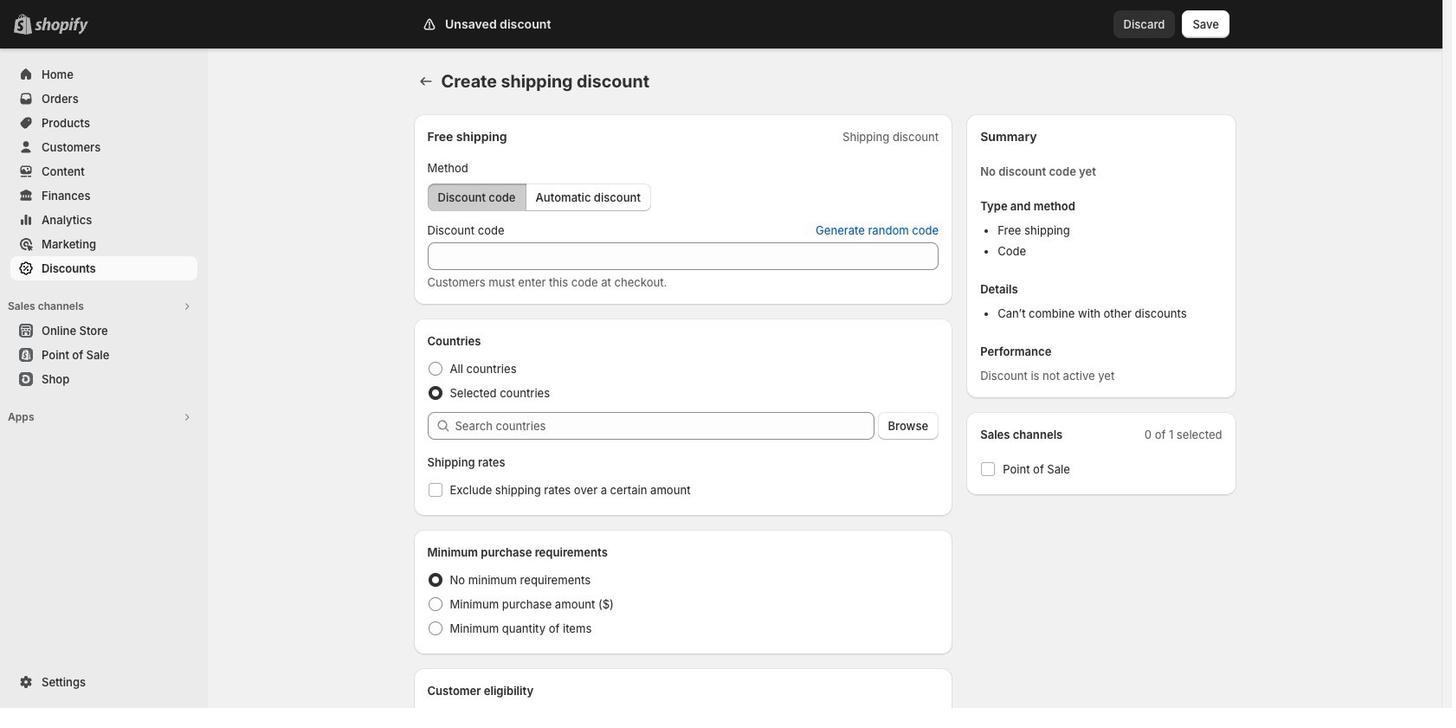 Task type: vqa. For each thing, say whether or not it's contained in the screenshot.
YYYY-MM-DD text field
no



Task type: locate. For each thing, give the bounding box(es) containing it.
shopify image
[[35, 17, 88, 35]]

None text field
[[427, 242, 939, 270]]



Task type: describe. For each thing, give the bounding box(es) containing it.
Search countries text field
[[455, 412, 874, 440]]



